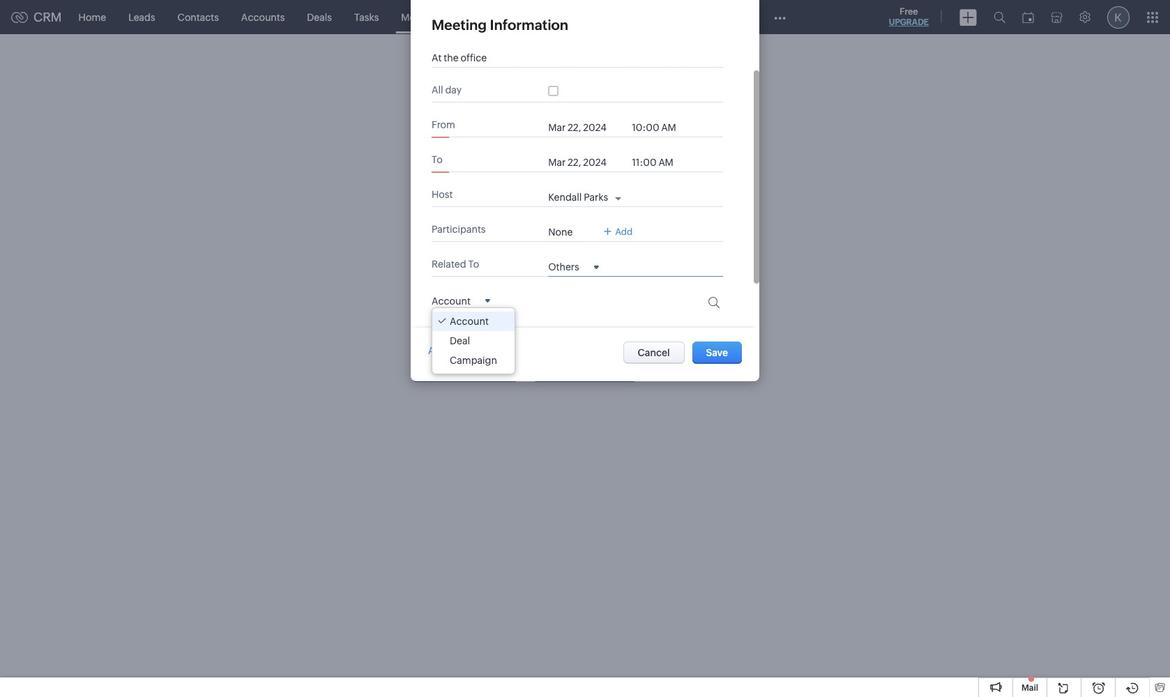 Task type: describe. For each thing, give the bounding box(es) containing it.
deals
[[307, 12, 332, 23]]

from
[[432, 119, 455, 130]]

meeting
[[466, 365, 504, 377]]

Account field
[[432, 292, 490, 308]]

free upgrade
[[889, 6, 929, 27]]

logo image
[[11, 12, 28, 23]]

meetings inside button
[[580, 365, 623, 377]]

add for add link
[[615, 226, 633, 237]]

how
[[412, 315, 443, 331]]

upgrade
[[889, 17, 929, 27]]

participants
[[432, 224, 486, 235]]

parks
[[584, 192, 608, 203]]

import meetings
[[547, 365, 623, 377]]

mmm d, yyyy text field for to
[[548, 157, 625, 168]]

day
[[445, 84, 462, 96]]

deal
[[450, 336, 470, 347]]

to
[[666, 338, 676, 349]]

import
[[547, 365, 578, 377]]

track
[[494, 315, 528, 331]]

leads
[[128, 12, 155, 23]]

create
[[449, 338, 478, 349]]

host
[[432, 189, 453, 200]]

add more details
[[428, 345, 505, 356]]

tasks link
[[343, 0, 390, 34]]

none
[[548, 227, 573, 238]]

all day
[[432, 84, 462, 96]]

0 horizontal spatial meetings
[[401, 12, 443, 23]]

hh:mm a text field
[[632, 157, 688, 168]]

how do you track customer meetings? you can create meetings, set reminders and add invitees to the meetings
[[412, 315, 737, 349]]

invitees
[[629, 338, 664, 349]]

Location text field
[[432, 52, 711, 63]]

meeting information
[[432, 17, 568, 33]]

accounts
[[241, 12, 285, 23]]

calls
[[466, 12, 488, 23]]

can
[[431, 338, 447, 349]]

reminders
[[543, 338, 589, 349]]

customer
[[531, 315, 594, 331]]

meetings link
[[390, 0, 454, 34]]

accounts link
[[230, 0, 296, 34]]

contacts
[[178, 12, 219, 23]]

account inside field
[[432, 295, 471, 307]]

mail
[[1022, 683, 1038, 693]]

contacts link
[[166, 0, 230, 34]]

leads link
[[117, 0, 166, 34]]

tasks
[[354, 12, 379, 23]]



Task type: locate. For each thing, give the bounding box(es) containing it.
meetings
[[401, 12, 443, 23], [580, 365, 623, 377]]

hh:mm a text field
[[632, 122, 688, 133]]

a
[[459, 365, 464, 377]]

to right related at top
[[468, 259, 479, 270]]

add link
[[604, 226, 633, 237]]

account
[[432, 295, 471, 307], [450, 316, 489, 327]]

account up do
[[432, 295, 471, 307]]

create
[[426, 365, 457, 377]]

kendall parks
[[548, 192, 608, 203]]

home link
[[67, 0, 117, 34]]

reports link
[[499, 0, 557, 34]]

0 horizontal spatial add
[[428, 345, 447, 356]]

import meetings button
[[533, 360, 637, 382]]

tree
[[432, 308, 515, 374]]

meeting
[[432, 17, 487, 33]]

crm link
[[11, 10, 62, 24]]

meetings,
[[480, 338, 525, 349]]

0 vertical spatial add
[[615, 226, 633, 237]]

reports
[[510, 12, 546, 23]]

0 vertical spatial account
[[432, 295, 471, 307]]

deals link
[[296, 0, 343, 34]]

details
[[475, 345, 505, 356]]

add up create
[[428, 345, 447, 356]]

tree containing account
[[432, 308, 515, 374]]

1 vertical spatial mmm d, yyyy text field
[[548, 157, 625, 168]]

add for add more details
[[428, 345, 447, 356]]

set
[[527, 338, 541, 349]]

1 vertical spatial meetings
[[580, 365, 623, 377]]

and
[[591, 338, 608, 349]]

1 horizontal spatial to
[[468, 259, 479, 270]]

mmm d, yyyy text field for from
[[548, 122, 625, 133]]

meetings?
[[597, 315, 667, 331]]

campaign
[[450, 355, 497, 366]]

kendall
[[548, 192, 582, 203]]

add more details link
[[428, 345, 505, 356]]

1 vertical spatial to
[[468, 259, 479, 270]]

meetings down and
[[580, 365, 623, 377]]

calls link
[[454, 0, 499, 34]]

others
[[548, 262, 579, 273]]

add right none on the top left
[[615, 226, 633, 237]]

add
[[610, 338, 627, 349]]

account up "deal"
[[450, 316, 489, 327]]

meetings left calls link
[[401, 12, 443, 23]]

0 vertical spatial mmm d, yyyy text field
[[548, 122, 625, 133]]

crm
[[33, 10, 62, 24]]

0 vertical spatial to
[[432, 154, 443, 165]]

free
[[900, 6, 918, 17]]

related
[[432, 259, 466, 270]]

1 vertical spatial add
[[428, 345, 447, 356]]

None button
[[623, 342, 685, 364], [692, 342, 742, 364], [623, 342, 685, 364], [692, 342, 742, 364]]

to up host
[[432, 154, 443, 165]]

create a meeting button
[[412, 360, 518, 382]]

1 vertical spatial account
[[450, 316, 489, 327]]

all
[[432, 84, 443, 96]]

the
[[678, 338, 693, 349]]

do
[[446, 315, 463, 331]]

mmm d, yyyy text field
[[548, 122, 625, 133], [548, 157, 625, 168]]

related to
[[432, 259, 479, 270]]

you
[[412, 338, 429, 349]]

create a meeting
[[426, 365, 504, 377]]

1 mmm d, yyyy text field from the top
[[548, 122, 625, 133]]

2 mmm d, yyyy text field from the top
[[548, 157, 625, 168]]

add
[[615, 226, 633, 237], [428, 345, 447, 356]]

you
[[466, 315, 491, 331]]

0 horizontal spatial to
[[432, 154, 443, 165]]

Others field
[[548, 261, 599, 273]]

more
[[449, 345, 473, 356]]

0 vertical spatial meetings
[[401, 12, 443, 23]]

1 horizontal spatial meetings
[[580, 365, 623, 377]]

meetings
[[694, 338, 737, 349]]

1 horizontal spatial add
[[615, 226, 633, 237]]

information
[[490, 17, 568, 33]]

to
[[432, 154, 443, 165], [468, 259, 479, 270]]

home
[[79, 12, 106, 23]]



Task type: vqa. For each thing, say whether or not it's contained in the screenshot.
a at the left of page
yes



